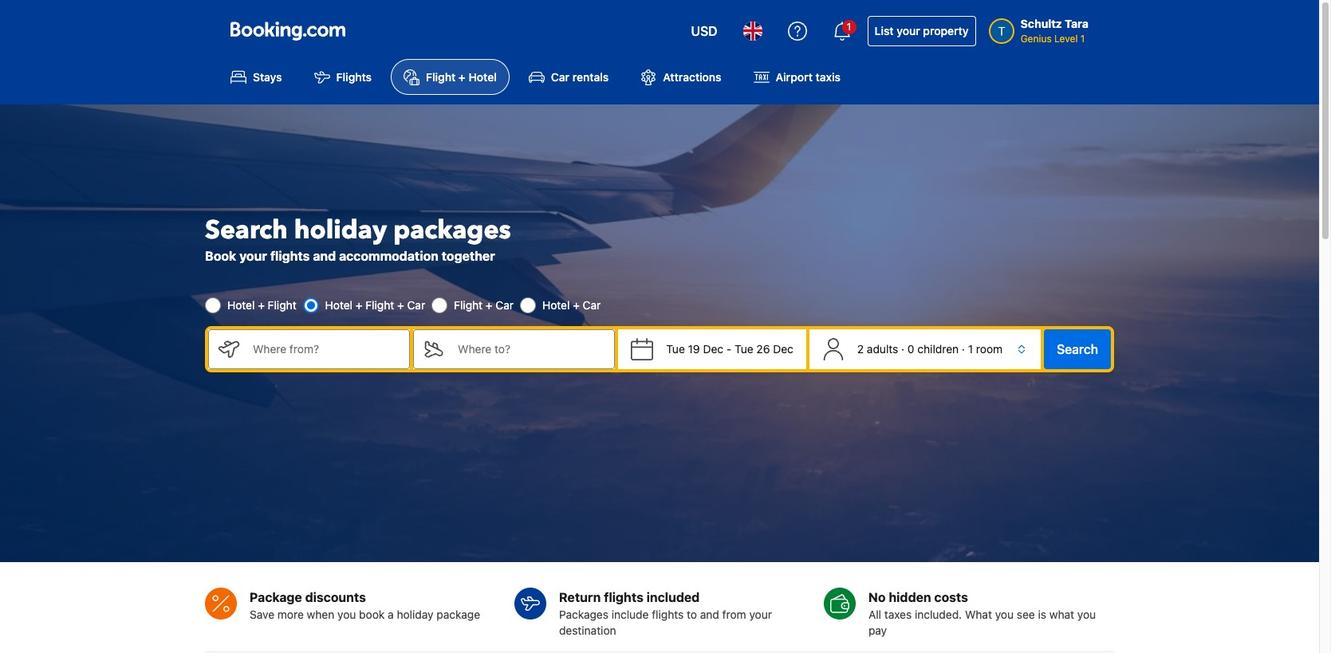 Task type: vqa. For each thing, say whether or not it's contained in the screenshot.
the middle SHOW ON MAP
no



Task type: locate. For each thing, give the bounding box(es) containing it.
discounts
[[305, 590, 366, 605]]

0 horizontal spatial tue
[[666, 342, 685, 356]]

your right list
[[897, 24, 921, 38]]

attractions link
[[628, 59, 735, 95]]

1 horizontal spatial search
[[1057, 342, 1099, 357]]

+
[[459, 70, 466, 84], [258, 298, 265, 312], [356, 298, 363, 312], [397, 298, 404, 312], [486, 298, 493, 312], [573, 298, 580, 312]]

schultz
[[1021, 17, 1063, 30]]

car
[[551, 70, 570, 84], [407, 298, 425, 312], [496, 298, 514, 312], [583, 298, 601, 312]]

hotel + flight + car
[[325, 298, 425, 312]]

search inside button
[[1057, 342, 1099, 357]]

flights up hotel + flight
[[270, 249, 310, 263]]

book
[[205, 249, 236, 263]]

and left accommodation
[[313, 249, 336, 263]]

tue right '-'
[[735, 342, 754, 356]]

together
[[442, 249, 495, 263]]

costs
[[935, 590, 969, 605]]

package
[[250, 590, 302, 605]]

1 horizontal spatial tue
[[735, 342, 754, 356]]

0 horizontal spatial you
[[338, 608, 356, 621]]

no hidden costs all taxes included. what you see is what you pay
[[869, 590, 1097, 637]]

0 vertical spatial and
[[313, 249, 336, 263]]

search
[[205, 213, 288, 248], [1057, 342, 1099, 357]]

holiday
[[294, 213, 387, 248], [397, 608, 434, 621]]

1 horizontal spatial ·
[[962, 342, 965, 356]]

0 horizontal spatial dec
[[703, 342, 724, 356]]

1 vertical spatial holiday
[[397, 608, 434, 621]]

Where to? field
[[445, 329, 615, 369]]

airport taxis link
[[741, 59, 854, 95]]

schultz tara genius level 1
[[1021, 17, 1089, 45]]

you left see
[[996, 608, 1014, 621]]

0 horizontal spatial your
[[239, 249, 267, 263]]

1 tue from the left
[[666, 342, 685, 356]]

pay
[[869, 624, 887, 637]]

hotel
[[469, 70, 497, 84], [227, 298, 255, 312], [325, 298, 353, 312], [543, 298, 570, 312]]

what
[[965, 608, 993, 621]]

flights inside search holiday packages book your flights and accommodation together
[[270, 249, 310, 263]]

1 · from the left
[[902, 342, 905, 356]]

you right what
[[1078, 608, 1097, 621]]

usd
[[691, 24, 718, 38]]

and
[[313, 249, 336, 263], [700, 608, 720, 621]]

holiday up accommodation
[[294, 213, 387, 248]]

car rentals
[[551, 70, 609, 84]]

1 vertical spatial search
[[1057, 342, 1099, 357]]

-
[[727, 342, 732, 356]]

Where from? field
[[240, 329, 410, 369]]

more
[[278, 608, 304, 621]]

2 adults · 0 children · 1 room
[[858, 342, 1003, 356]]

1 button
[[823, 12, 861, 50]]

search for search
[[1057, 342, 1099, 357]]

property
[[924, 24, 969, 38]]

dec
[[703, 342, 724, 356], [773, 342, 794, 356]]

airport
[[776, 70, 813, 84]]

hotel for hotel + car
[[543, 298, 570, 312]]

2 horizontal spatial flights
[[652, 608, 684, 621]]

and inside search holiday packages book your flights and accommodation together
[[313, 249, 336, 263]]

you down the "discounts"
[[338, 608, 356, 621]]

1 horizontal spatial flights
[[604, 590, 644, 605]]

0 vertical spatial flights
[[270, 249, 310, 263]]

2 vertical spatial flights
[[652, 608, 684, 621]]

1 horizontal spatial your
[[750, 608, 772, 621]]

0 horizontal spatial search
[[205, 213, 288, 248]]

your
[[897, 24, 921, 38], [239, 249, 267, 263], [750, 608, 772, 621]]

stays link
[[218, 59, 295, 95]]

0 horizontal spatial and
[[313, 249, 336, 263]]

package
[[437, 608, 480, 621]]

0 vertical spatial your
[[897, 24, 921, 38]]

0 horizontal spatial holiday
[[294, 213, 387, 248]]

flights down included at the bottom of page
[[652, 608, 684, 621]]

1 left room
[[968, 342, 974, 356]]

a
[[388, 608, 394, 621]]

book
[[359, 608, 385, 621]]

1 you from the left
[[338, 608, 356, 621]]

2 horizontal spatial 1
[[1081, 33, 1086, 45]]

flight
[[426, 70, 456, 84], [268, 298, 297, 312], [366, 298, 394, 312], [454, 298, 483, 312]]

flights up include
[[604, 590, 644, 605]]

flight + hotel
[[426, 70, 497, 84]]

list
[[875, 24, 894, 38]]

2 horizontal spatial you
[[1078, 608, 1097, 621]]

dec right 26
[[773, 342, 794, 356]]

2
[[858, 342, 864, 356]]

and right to
[[700, 608, 720, 621]]

packages
[[559, 608, 609, 621]]

search inside search holiday packages book your flights and accommodation together
[[205, 213, 288, 248]]

·
[[902, 342, 905, 356], [962, 342, 965, 356]]

tue
[[666, 342, 685, 356], [735, 342, 754, 356]]

2 vertical spatial your
[[750, 608, 772, 621]]

your right book
[[239, 249, 267, 263]]

1
[[847, 21, 852, 33], [1081, 33, 1086, 45], [968, 342, 974, 356]]

tue left 19
[[666, 342, 685, 356]]

1 vertical spatial flights
[[604, 590, 644, 605]]

level
[[1055, 33, 1078, 45]]

0 horizontal spatial 1
[[847, 21, 852, 33]]

1 down tara
[[1081, 33, 1086, 45]]

dec left '-'
[[703, 342, 724, 356]]

0 horizontal spatial flights
[[270, 249, 310, 263]]

1 horizontal spatial 1
[[968, 342, 974, 356]]

what
[[1050, 608, 1075, 621]]

holiday right a
[[397, 608, 434, 621]]

you
[[338, 608, 356, 621], [996, 608, 1014, 621], [1078, 608, 1097, 621]]

1 horizontal spatial you
[[996, 608, 1014, 621]]

0 vertical spatial search
[[205, 213, 288, 248]]

1 left list
[[847, 21, 852, 33]]

1 vertical spatial your
[[239, 249, 267, 263]]

2 horizontal spatial your
[[897, 24, 921, 38]]

2 · from the left
[[962, 342, 965, 356]]

hidden
[[889, 590, 932, 605]]

0 horizontal spatial ·
[[902, 342, 905, 356]]

+ for hotel + flight + car
[[356, 298, 363, 312]]

all
[[869, 608, 882, 621]]

1 inside button
[[847, 21, 852, 33]]

hotel for hotel + flight
[[227, 298, 255, 312]]

included
[[647, 590, 700, 605]]

car rentals link
[[516, 59, 622, 95]]

+ for flight + car
[[486, 298, 493, 312]]

+ for hotel + flight
[[258, 298, 265, 312]]

flights
[[270, 249, 310, 263], [604, 590, 644, 605], [652, 608, 684, 621]]

room
[[977, 342, 1003, 356]]

rentals
[[573, 70, 609, 84]]

· right the 'children'
[[962, 342, 965, 356]]

2 tue from the left
[[735, 342, 754, 356]]

attractions
[[663, 70, 722, 84]]

1 horizontal spatial dec
[[773, 342, 794, 356]]

1 vertical spatial and
[[700, 608, 720, 621]]

and inside return flights included packages include flights to and from your destination
[[700, 608, 720, 621]]

· left 0
[[902, 342, 905, 356]]

flights link
[[301, 59, 385, 95]]

1 horizontal spatial holiday
[[397, 608, 434, 621]]

1 dec from the left
[[703, 342, 724, 356]]

1 horizontal spatial and
[[700, 608, 720, 621]]

0 vertical spatial holiday
[[294, 213, 387, 248]]

no
[[869, 590, 886, 605]]

your right from
[[750, 608, 772, 621]]



Task type: describe. For each thing, give the bounding box(es) containing it.
tara
[[1065, 17, 1089, 30]]

return flights included packages include flights to and from your destination
[[559, 590, 772, 637]]

2 dec from the left
[[773, 342, 794, 356]]

airport taxis
[[776, 70, 841, 84]]

your inside search holiday packages book your flights and accommodation together
[[239, 249, 267, 263]]

your inside return flights included packages include flights to and from your destination
[[750, 608, 772, 621]]

stays
[[253, 70, 282, 84]]

you inside package discounts save more when you book a holiday package
[[338, 608, 356, 621]]

3 you from the left
[[1078, 608, 1097, 621]]

flight + hotel link
[[391, 59, 510, 95]]

flight + car
[[454, 298, 514, 312]]

from
[[723, 608, 747, 621]]

+ for flight + hotel
[[459, 70, 466, 84]]

when
[[307, 608, 335, 621]]

26
[[757, 342, 770, 356]]

package discounts save more when you book a holiday package
[[250, 590, 480, 621]]

destination
[[559, 624, 617, 637]]

search for search holiday packages book your flights and accommodation together
[[205, 213, 288, 248]]

hotel + flight
[[227, 298, 297, 312]]

adults
[[867, 342, 899, 356]]

usd button
[[682, 12, 727, 50]]

is
[[1039, 608, 1047, 621]]

holiday inside package discounts save more when you book a holiday package
[[397, 608, 434, 621]]

children
[[918, 342, 959, 356]]

included.
[[915, 608, 962, 621]]

19
[[688, 342, 700, 356]]

flights for holiday
[[270, 249, 310, 263]]

0
[[908, 342, 915, 356]]

list your property
[[875, 24, 969, 38]]

save
[[250, 608, 275, 621]]

taxis
[[816, 70, 841, 84]]

car inside car rentals link
[[551, 70, 570, 84]]

+ for hotel + car
[[573, 298, 580, 312]]

booking.com online hotel reservations image
[[231, 22, 346, 41]]

accommodation
[[339, 249, 439, 263]]

search button
[[1045, 329, 1112, 369]]

list your property link
[[868, 16, 976, 46]]

taxes
[[885, 608, 912, 621]]

return
[[559, 590, 601, 605]]

holiday inside search holiday packages book your flights and accommodation together
[[294, 213, 387, 248]]

include
[[612, 608, 649, 621]]

hotel for hotel + flight + car
[[325, 298, 353, 312]]

flights
[[336, 70, 372, 84]]

2 you from the left
[[996, 608, 1014, 621]]

hotel + car
[[543, 298, 601, 312]]

1 inside the "schultz tara genius level 1"
[[1081, 33, 1086, 45]]

to
[[687, 608, 697, 621]]

search holiday packages book your flights and accommodation together
[[205, 213, 511, 263]]

tue 19 dec - tue 26 dec
[[666, 342, 794, 356]]

see
[[1017, 608, 1036, 621]]

genius
[[1021, 33, 1052, 45]]

flights for flights
[[652, 608, 684, 621]]

packages
[[393, 213, 511, 248]]



